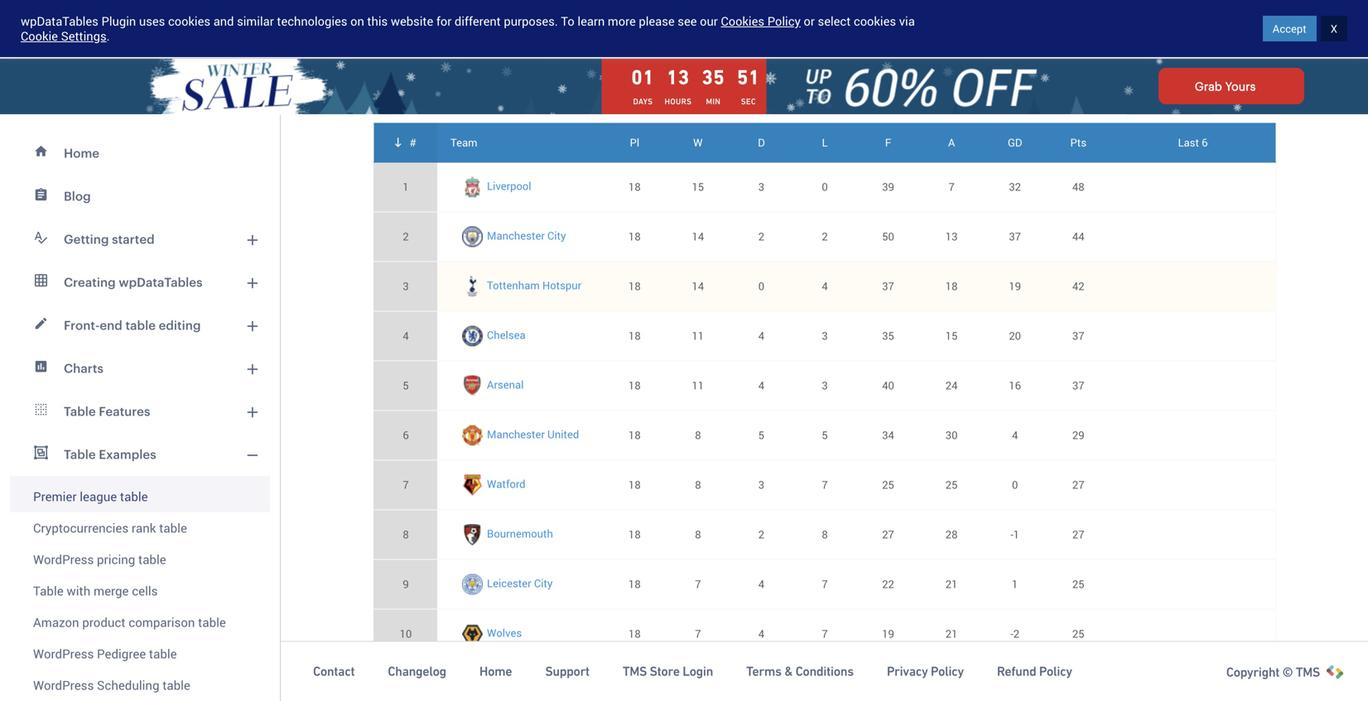 Task type: locate. For each thing, give the bounding box(es) containing it.
manchester united
[[487, 427, 579, 442]]

35 up the 40
[[883, 329, 895, 344]]

blog link
[[10, 175, 270, 218]]

1 vertical spatial 19
[[883, 627, 895, 642]]

40
[[883, 378, 895, 393]]

grab yours link
[[1159, 68, 1305, 104]]

2 - from the top
[[1011, 627, 1014, 642]]

13 right the 50
[[946, 229, 958, 244]]

2 horizontal spatial 0
[[1013, 478, 1019, 493]]

2 28 from the top
[[946, 677, 958, 692]]

0 horizontal spatial tms
[[623, 665, 647, 680]]

0 vertical spatial 13
[[667, 66, 690, 89]]

18 for chelsea
[[629, 329, 641, 344]]

on
[[351, 13, 364, 29]]

-2 for 28
[[1011, 677, 1020, 692]]

to
[[561, 13, 575, 29]]

28 for 27
[[946, 528, 958, 543]]

contact
[[313, 665, 355, 680]]

29
[[1073, 428, 1085, 443]]

wpdatatables left .
[[21, 13, 98, 29]]

1 horizontal spatial policy
[[931, 665, 964, 680]]

creating wpdatatables
[[64, 275, 203, 290]]

grab
[[1196, 80, 1223, 93]]

26
[[883, 677, 895, 692]]

24 up the 30
[[946, 378, 958, 393]]

0 horizontal spatial 24
[[946, 378, 958, 393]]

44
[[1073, 229, 1085, 244]]

28 for 26
[[946, 677, 958, 692]]

21 for 19
[[946, 627, 958, 642]]

table
[[126, 318, 156, 333], [120, 489, 148, 505], [159, 520, 187, 537], [138, 551, 166, 568], [198, 614, 226, 631], [149, 646, 177, 663], [163, 677, 190, 694]]

city for leicester city
[[534, 576, 553, 591]]

for
[[437, 13, 452, 29]]

1 vertical spatial city
[[534, 576, 553, 591]]

pl
[[630, 135, 640, 150]]

0 horizontal spatial 35
[[702, 66, 725, 89]]

premier league table
[[33, 489, 148, 505]]

liverpool
[[487, 179, 532, 193]]

similar
[[237, 13, 274, 29]]

editing
[[159, 318, 201, 333]]

tms right ©
[[1297, 665, 1321, 680]]

copyright © tms
[[1227, 665, 1321, 680]]

home up the blog
[[64, 146, 99, 160]]

2 manchester from the top
[[487, 427, 545, 442]]

2 vertical spatial wordpress
[[33, 677, 94, 694]]

1 vertical spatial 35
[[883, 329, 895, 344]]

wordpress down wordpress pedigree table
[[33, 677, 94, 694]]

team
[[451, 135, 478, 150]]

-2 for 21
[[1011, 627, 1020, 642]]

1 horizontal spatial wpdatatables
[[119, 275, 203, 290]]

manchester for manchester city
[[487, 228, 545, 243]]

1 vertical spatial 14
[[692, 279, 705, 294]]

1 28 from the top
[[946, 528, 958, 543]]

wordpress for wordpress pricing table
[[33, 551, 94, 568]]

and
[[214, 13, 234, 29]]

13
[[667, 66, 690, 89], [946, 229, 958, 244]]

48
[[1073, 180, 1085, 194]]

42
[[1073, 279, 1085, 294]]

11
[[692, 329, 705, 344], [692, 378, 705, 393], [400, 677, 412, 692]]

0 horizontal spatial cookies
[[168, 13, 211, 29]]

table right comparison
[[198, 614, 226, 631]]

manchester up tottenham
[[487, 228, 545, 243]]

0 vertical spatial 14
[[692, 229, 705, 244]]

1 horizontal spatial 15
[[946, 329, 958, 344]]

tms left 'store' at bottom left
[[623, 665, 647, 680]]

0 vertical spatial -
[[1011, 528, 1014, 543]]

home link down wolves link
[[480, 664, 512, 680]]

24
[[946, 378, 958, 393], [1073, 677, 1085, 692]]

1 cookies from the left
[[168, 13, 211, 29]]

last 6: activate to sort column ascending element
[[1111, 123, 1277, 162]]

wpdatatables
[[21, 13, 98, 29], [119, 275, 203, 290]]

1 14 from the top
[[692, 229, 705, 244]]

table for pricing
[[138, 551, 166, 568]]

charts link
[[10, 347, 270, 390]]

- for 27
[[1011, 528, 1014, 543]]

14 for 0
[[692, 279, 705, 294]]

2 -2 from the top
[[1011, 677, 1020, 692]]

1 vertical spatial 28
[[946, 677, 958, 692]]

1 vertical spatial 11
[[692, 378, 705, 393]]

select
[[818, 13, 851, 29]]

3 wordpress from the top
[[33, 677, 94, 694]]

- for 24
[[1011, 677, 1014, 692]]

50
[[883, 229, 895, 244]]

terms
[[747, 665, 782, 680]]

manchester for manchester united
[[487, 427, 545, 442]]

2 21 from the top
[[946, 627, 958, 642]]

0 horizontal spatial 13
[[667, 66, 690, 89]]

manchester
[[487, 228, 545, 243], [487, 427, 545, 442]]

manchester left the united
[[487, 427, 545, 442]]

1 horizontal spatial 35
[[883, 329, 895, 344]]

0 vertical spatial home link
[[10, 132, 270, 175]]

5
[[403, 378, 409, 393], [759, 428, 765, 443], [822, 428, 828, 443]]

watford
[[487, 477, 526, 492]]

0 vertical spatial city
[[548, 228, 566, 243]]

0 vertical spatial 11
[[692, 329, 705, 344]]

learn
[[578, 13, 605, 29]]

0 vertical spatial home
[[64, 146, 99, 160]]

0 vertical spatial 28
[[946, 528, 958, 543]]

0 vertical spatial 1
[[403, 180, 409, 194]]

wordpress inside 'wordpress scheduling table' link
[[33, 677, 94, 694]]

leicester city
[[487, 576, 553, 591]]

2 vertical spatial -
[[1011, 677, 1014, 692]]

11 for arsenal
[[692, 378, 705, 393]]

0 vertical spatial 0
[[822, 180, 828, 194]]

27 down the 29
[[1073, 478, 1085, 493]]

table down charts
[[64, 404, 96, 419]]

wordpress
[[33, 551, 94, 568], [33, 646, 94, 663], [33, 677, 94, 694]]

policy inside wpdatatables plugin uses cookies and similar technologies on this website for different purposes. to learn more please see our cookies policy or select cookies via cookie settings .
[[768, 13, 801, 29]]

policy right the privacy
[[931, 665, 964, 680]]

3 - from the top
[[1011, 677, 1014, 692]]

1 horizontal spatial 13
[[946, 229, 958, 244]]

last
[[1179, 135, 1200, 150]]

table examples link
[[10, 433, 270, 476]]

all
[[1137, 92, 1149, 107]]

table with merge cells
[[33, 583, 158, 600]]

city up hotspur
[[548, 228, 566, 243]]

0 vertical spatial 21
[[946, 577, 958, 592]]

15 left "20"
[[946, 329, 958, 344]]

2 vertical spatial 0
[[1013, 478, 1019, 493]]

wordpress pricing table
[[33, 551, 166, 568]]

0 horizontal spatial policy
[[768, 13, 801, 29]]

l: activate to sort column ascending element
[[794, 123, 857, 162]]

home down wolves link
[[480, 665, 512, 680]]

0 vertical spatial -2
[[1011, 627, 1020, 642]]

table up premier league table
[[64, 447, 96, 462]]

wordpress inside "wordpress pedigree table" link
[[33, 646, 94, 663]]

28 left '-1'
[[946, 528, 958, 543]]

1 21 from the top
[[946, 577, 958, 592]]

this
[[367, 13, 388, 29]]

support link
[[546, 664, 590, 680]]

city right leicester
[[534, 576, 553, 591]]

1 vertical spatial 15
[[946, 329, 958, 344]]

bournemouth
[[487, 527, 553, 541]]

1 -2 from the top
[[1011, 627, 1020, 642]]

table with merge cells link
[[10, 576, 270, 607]]

city
[[548, 228, 566, 243], [534, 576, 553, 591]]

18 for liverpool
[[629, 180, 641, 194]]

pricing
[[97, 551, 135, 568]]

1 wordpress from the top
[[33, 551, 94, 568]]

13 up hours in the top of the page
[[667, 66, 690, 89]]

1 vertical spatial home
[[480, 665, 512, 680]]

19 up the privacy
[[883, 627, 895, 642]]

1 vertical spatial 21
[[946, 627, 958, 642]]

21 up privacy policy
[[946, 627, 958, 642]]

print button
[[492, 44, 567, 77]]

37 down 32
[[1010, 229, 1022, 244]]

0 vertical spatial wpdatatables
[[21, 13, 98, 29]]

0 horizontal spatial wpdatatables
[[21, 13, 98, 29]]

table for pedigree
[[149, 646, 177, 663]]

2 horizontal spatial policy
[[1040, 665, 1073, 680]]

get started link
[[1199, 9, 1352, 49]]

15 down w: activate to sort column ascending element
[[692, 180, 705, 194]]

table right end
[[126, 318, 156, 333]]

8 for bournemouth
[[695, 528, 702, 543]]

columns button
[[374, 44, 482, 77]]

pts: activate to sort column ascending element
[[1047, 123, 1111, 162]]

front-end table editing
[[64, 318, 201, 333]]

wordpress down amazon
[[33, 646, 94, 663]]

pts
[[1071, 135, 1087, 150]]

table left with
[[33, 583, 64, 600]]

3
[[759, 180, 765, 194], [403, 279, 409, 294], [822, 329, 828, 344], [822, 378, 828, 393], [759, 478, 765, 493]]

37 down the 50
[[883, 279, 895, 294]]

0 horizontal spatial home link
[[10, 132, 270, 175]]

19
[[1010, 279, 1022, 294], [883, 627, 895, 642]]

w: activate to sort column ascending element
[[667, 123, 730, 162]]

tottenham hotspur link
[[487, 278, 582, 293]]

#
[[410, 135, 417, 150]]

0 horizontal spatial 15
[[692, 180, 705, 194]]

1 horizontal spatial home
[[480, 665, 512, 680]]

wpdatatables up editing
[[119, 275, 203, 290]]

19 up "20"
[[1010, 279, 1022, 294]]

1 horizontal spatial tms
[[1297, 665, 1321, 680]]

table for rank
[[159, 520, 187, 537]]

27 right '-1'
[[1073, 528, 1085, 543]]

0 vertical spatial manchester
[[487, 228, 545, 243]]

policy for refund policy
[[1040, 665, 1073, 680]]

changelog link
[[388, 664, 447, 680]]

comparison
[[129, 614, 195, 631]]

gd: activate to sort column ascending element
[[984, 123, 1047, 162]]

getting started link
[[10, 218, 270, 261]]

table up 'cryptocurrencies rank table' link
[[120, 489, 148, 505]]

0 vertical spatial 15
[[692, 180, 705, 194]]

24 right refund policy
[[1073, 677, 1085, 692]]

2 14 from the top
[[692, 279, 705, 294]]

1 horizontal spatial 24
[[1073, 677, 1085, 692]]

1 vertical spatial manchester
[[487, 427, 545, 442]]

1 vertical spatial home link
[[480, 664, 512, 680]]

table up cells
[[138, 551, 166, 568]]

blog
[[64, 189, 91, 203]]

cookies left via
[[854, 13, 897, 29]]

min
[[706, 97, 721, 106]]

table down comparison
[[149, 646, 177, 663]]

1 vertical spatial wordpress
[[33, 646, 94, 663]]

policy for privacy policy
[[931, 665, 964, 680]]

home link up the blog
[[10, 132, 270, 175]]

0 horizontal spatial 19
[[883, 627, 895, 642]]

27 up 22
[[883, 528, 895, 543]]

table for end
[[126, 318, 156, 333]]

0
[[822, 180, 828, 194], [759, 279, 765, 294], [1013, 478, 1019, 493]]

premier
[[33, 489, 77, 505]]

7
[[949, 180, 955, 194], [403, 478, 409, 493], [822, 478, 828, 493], [695, 577, 702, 592], [822, 577, 828, 592], [695, 627, 702, 642], [822, 627, 828, 642]]

0 vertical spatial wordpress
[[33, 551, 94, 568]]

35 up min
[[702, 66, 725, 89]]

1 horizontal spatial 19
[[1010, 279, 1022, 294]]

home link
[[10, 132, 270, 175], [480, 664, 512, 680]]

policy left "or"
[[768, 13, 801, 29]]

leicester city link
[[487, 576, 553, 591]]

1 - from the top
[[1011, 528, 1014, 543]]

2 vertical spatial table
[[33, 583, 64, 600]]

1 vertical spatial table
[[64, 447, 96, 462]]

1 horizontal spatial cookies
[[854, 13, 897, 29]]

1 manchester from the top
[[487, 228, 545, 243]]

27 for 25
[[1073, 478, 1085, 493]]

1 horizontal spatial 0
[[822, 180, 828, 194]]

wordpress scheduling table
[[33, 677, 190, 694]]

d
[[758, 135, 765, 150]]

policy right refund
[[1040, 665, 1073, 680]]

0 vertical spatial table
[[64, 404, 96, 419]]

8
[[695, 428, 702, 443], [695, 478, 702, 493], [403, 528, 409, 543], [695, 528, 702, 543], [822, 528, 828, 543]]

wordpress inside wordpress pricing table link
[[33, 551, 94, 568]]

1 vertical spatial -2
[[1011, 677, 1020, 692]]

1 vertical spatial -
[[1011, 627, 1014, 642]]

table features link
[[10, 390, 270, 433]]

8 for watford
[[695, 478, 702, 493]]

2 wordpress from the top
[[33, 646, 94, 663]]

21 right 22
[[946, 577, 958, 592]]

2 cookies from the left
[[854, 13, 897, 29]]

1 vertical spatial 13
[[946, 229, 958, 244]]

wordpress up with
[[33, 551, 94, 568]]

days
[[634, 97, 653, 106]]

0 vertical spatial 19
[[1010, 279, 1022, 294]]

37 down 42
[[1073, 329, 1085, 344]]

cookies left and
[[168, 13, 211, 29]]

charts
[[64, 361, 104, 376]]

team: activate to sort column ascending element
[[438, 123, 603, 162]]

1 vertical spatial 0
[[759, 279, 765, 294]]

with
[[67, 583, 91, 600]]

table down "wordpress pedigree table" link
[[163, 677, 190, 694]]

18 for manchester united
[[629, 428, 641, 443]]

table right rank
[[159, 520, 187, 537]]

28 right the privacy
[[946, 677, 958, 692]]

a: activate to sort column ascending element
[[921, 123, 984, 162]]

our
[[700, 13, 718, 29]]

manchester city link
[[487, 228, 566, 243]]

getting
[[64, 232, 109, 247]]

getting started
[[64, 232, 155, 247]]



Task type: vqa. For each thing, say whether or not it's contained in the screenshot.
18 corresponding to Liverpool
yes



Task type: describe. For each thing, give the bounding box(es) containing it.
leicester
[[487, 576, 532, 591]]

conditions
[[796, 665, 854, 680]]

wolves
[[487, 626, 522, 641]]

creating wpdatatables link
[[10, 261, 270, 304]]

22
[[883, 577, 895, 592]]

wpdatatables inside wpdatatables plugin uses cookies and similar technologies on this website for different purposes. to learn more please see our cookies policy or select cookies via cookie settings .
[[21, 13, 98, 29]]

18 for leicester city
[[629, 577, 641, 592]]

uses
[[139, 13, 165, 29]]

l
[[822, 135, 828, 150]]

2 vertical spatial 1
[[1013, 577, 1019, 592]]

18 for bournemouth
[[629, 528, 641, 543]]

1 horizontal spatial 5
[[759, 428, 765, 443]]

arsenal
[[487, 377, 524, 392]]

1 vertical spatial 24
[[1073, 677, 1085, 692]]

liverpool link
[[487, 179, 532, 193]]

34
[[883, 428, 895, 443]]

united
[[548, 427, 579, 442]]

Search form search field
[[348, 17, 904, 40]]

wordpress pedigree table
[[33, 646, 177, 663]]

all button
[[1137, 86, 1203, 114]]

01
[[632, 66, 655, 89]]

table examples
[[64, 447, 156, 462]]

cookie
[[21, 28, 58, 44]]

or
[[804, 13, 815, 29]]

8 for manchester united
[[695, 428, 702, 443]]

27 for 28
[[1073, 528, 1085, 543]]

cells
[[132, 583, 158, 600]]

plugin
[[101, 13, 136, 29]]

37 up the 29
[[1073, 378, 1085, 393]]

chelsea
[[487, 328, 526, 343]]

arsenal link
[[487, 377, 524, 392]]

cookies
[[721, 13, 765, 29]]

0 vertical spatial 35
[[702, 66, 725, 89]]

18 for tottenham hotspur
[[629, 279, 641, 294]]

purposes.
[[504, 13, 558, 29]]

d: activate to sort column ascending element
[[730, 123, 794, 162]]

features
[[99, 404, 150, 419]]

1 vertical spatial wpdatatables
[[119, 275, 203, 290]]

table for scheduling
[[163, 677, 190, 694]]

16
[[1010, 378, 1022, 393]]

table for table with merge cells
[[33, 583, 64, 600]]

amazon
[[33, 614, 79, 631]]

2 vertical spatial 11
[[400, 677, 412, 692]]

started
[[1267, 21, 1305, 37]]

more
[[608, 13, 636, 29]]

0 vertical spatial 24
[[946, 378, 958, 393]]

privacy
[[887, 665, 929, 680]]

front-
[[64, 318, 100, 333]]

examples
[[99, 447, 156, 462]]

- for 25
[[1011, 627, 1014, 642]]

store
[[650, 665, 680, 680]]

wordpress for wordpress scheduling table
[[33, 677, 94, 694]]

wordpress pedigree table link
[[10, 639, 270, 670]]

tottenham hotspur
[[487, 278, 582, 293]]

pl: activate to sort column ascending element
[[603, 123, 667, 162]]

manchester city
[[487, 228, 566, 243]]

city for manchester city
[[548, 228, 566, 243]]

cookie settings button
[[21, 28, 107, 44]]

#: activate to sort column descending element
[[374, 123, 438, 162]]

terms & conditions
[[747, 665, 854, 680]]

merge
[[94, 583, 129, 600]]

tottenham
[[487, 278, 540, 293]]

18 for everton
[[629, 677, 641, 692]]

1 vertical spatial 1
[[1014, 528, 1020, 543]]

18 for watford
[[629, 478, 641, 493]]

©
[[1283, 665, 1294, 680]]

11 for chelsea
[[692, 329, 705, 344]]

rank
[[132, 520, 156, 537]]

yours
[[1226, 80, 1257, 93]]

18 for arsenal
[[629, 378, 641, 393]]

tms store login
[[623, 665, 714, 680]]

get
[[1246, 21, 1264, 37]]

table for league
[[120, 489, 148, 505]]

2 horizontal spatial 5
[[822, 428, 828, 443]]

18 for wolves
[[629, 627, 641, 642]]

f
[[886, 135, 892, 150]]

0 horizontal spatial 0
[[759, 279, 765, 294]]

18 for manchester city
[[629, 229, 641, 244]]

table for table examples
[[64, 447, 96, 462]]

14 for 2
[[692, 229, 705, 244]]

amazon product comparison table link
[[10, 607, 270, 639]]

wordpress for wordpress pedigree table
[[33, 646, 94, 663]]

accept
[[1274, 21, 1307, 36]]

last 6
[[1179, 135, 1209, 150]]

f: activate to sort column ascending element
[[857, 123, 921, 162]]

scheduling
[[97, 677, 159, 694]]

grab yours
[[1196, 80, 1257, 93]]

cryptocurrencies rank table link
[[10, 513, 270, 544]]

20
[[1010, 329, 1022, 344]]

everton
[[487, 676, 524, 691]]

cookies policy link
[[721, 13, 801, 29]]

entries
[[1228, 91, 1264, 106]]

21 for 22
[[946, 577, 958, 592]]

see
[[678, 13, 697, 29]]

product
[[82, 614, 126, 631]]

0 horizontal spatial home
[[64, 146, 99, 160]]

39
[[883, 180, 895, 194]]

0 horizontal spatial 5
[[403, 378, 409, 393]]

&
[[785, 665, 793, 680]]

1 horizontal spatial home link
[[480, 664, 512, 680]]

different
[[455, 13, 501, 29]]

wpdatatables plugin uses cookies and similar technologies on this website for different purposes. to learn more please see our cookies policy or select cookies via cookie settings .
[[21, 13, 916, 44]]

hours
[[665, 97, 692, 106]]

technologies
[[277, 13, 348, 29]]

refund policy link
[[998, 664, 1073, 680]]

contact link
[[313, 664, 355, 680]]

wordpress scheduling table link
[[10, 670, 270, 702]]

columns
[[408, 52, 454, 68]]

manchester united link
[[487, 427, 579, 442]]

pedigree
[[97, 646, 146, 663]]

table for table features
[[64, 404, 96, 419]]

wpdatatables - tables and charts manager wordpress plugin image
[[17, 14, 175, 44]]

settings
[[61, 28, 107, 44]]

show
[[1082, 91, 1112, 106]]



